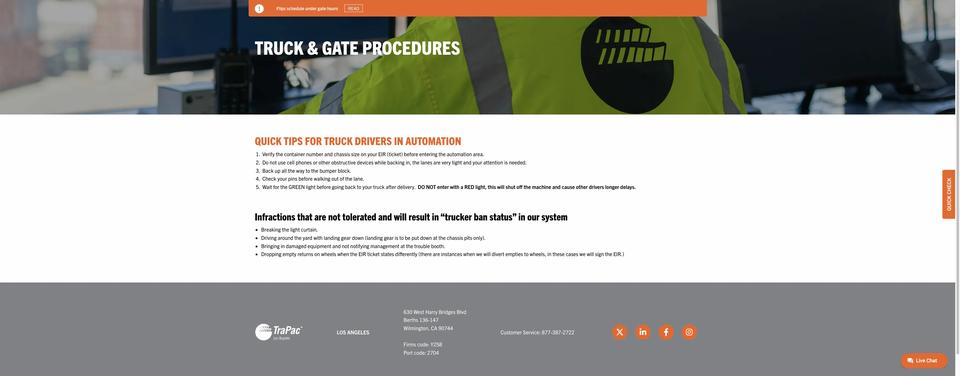 Task type: locate. For each thing, give the bounding box(es) containing it.
1 horizontal spatial is
[[505, 159, 508, 166]]

1 vertical spatial code:
[[414, 350, 426, 356]]

0 horizontal spatial not
[[270, 159, 277, 166]]

with inside verify the container number and chassis size on your eir (ticket) before entering the automation area. do not use cell phones or other obstructive devices while backing in, the lanes are very tight and your attention is needed. back up all the way to the bumper block. check your pins before walking out of the lane. wait for the green light before going back to your truck after delivery. do not enter with a red light, this will shut off the machine and cause other drivers longer delays.
[[450, 184, 460, 190]]

customer
[[501, 329, 522, 336]]

are right that
[[315, 210, 326, 223]]

the right off
[[524, 184, 531, 190]]

eir.)
[[614, 251, 625, 257]]

0 horizontal spatial truck
[[255, 35, 304, 59]]

wilmington,
[[404, 325, 430, 332]]

not
[[270, 159, 277, 166], [328, 210, 341, 223], [342, 243, 349, 249]]

harry
[[426, 309, 438, 315]]

1 vertical spatial quick
[[946, 196, 953, 211]]

down up trouble
[[420, 235, 432, 241]]

your down all
[[278, 176, 287, 182]]

that
[[297, 210, 313, 223]]

at up differently
[[401, 243, 405, 249]]

not inside the breaking the light curtain. driving around the yard with landing gear down (landing gear is to be put down at the chassis pits only). bringing in damaged equipment and not notifying management at the trouble booth. dropping empty returns on wheels when the eir ticket states differently (there are instances when we will divert empties to wheels, in these cases we will sign the eir.)
[[342, 243, 349, 249]]

are left very
[[434, 159, 441, 166]]

not right do
[[270, 159, 277, 166]]

1 horizontal spatial on
[[361, 151, 367, 157]]

1 vertical spatial is
[[395, 235, 399, 241]]

0 horizontal spatial is
[[395, 235, 399, 241]]

on right size
[[361, 151, 367, 157]]

1 vertical spatial with
[[314, 235, 323, 241]]

do
[[418, 184, 425, 190]]

gear up management
[[384, 235, 394, 241]]

0 vertical spatial other
[[319, 159, 330, 166]]

0 vertical spatial for
[[305, 134, 322, 148]]

we right cases at right bottom
[[580, 251, 586, 257]]

with up equipment
[[314, 235, 323, 241]]

not up 'landing'
[[328, 210, 341, 223]]

pins
[[288, 176, 298, 182]]

do
[[263, 159, 269, 166]]

are down booth.
[[433, 251, 440, 257]]

2 vertical spatial not
[[342, 243, 349, 249]]

other right cause
[[576, 184, 588, 190]]

0 horizontal spatial gear
[[341, 235, 351, 241]]

0 vertical spatial not
[[270, 159, 277, 166]]

eir inside the breaking the light curtain. driving around the yard with landing gear down (landing gear is to be put down at the chassis pits only). bringing in damaged equipment and not notifying management at the trouble booth. dropping empty returns on wheels when the eir ticket states differently (there are instances when we will divert empties to wheels, in these cases we will sign the eir.)
[[359, 251, 366, 257]]

down up notifying
[[352, 235, 364, 241]]

put
[[412, 235, 419, 241]]

1 horizontal spatial down
[[420, 235, 432, 241]]

way
[[296, 167, 305, 174]]

cases
[[566, 251, 579, 257]]

for inside verify the container number and chassis size on your eir (ticket) before entering the automation area. do not use cell phones or other obstructive devices while backing in, the lanes are very tight and your attention is needed. back up all the way to the bumper block. check your pins before walking out of the lane. wait for the green light before going back to your truck after delivery. do not enter with a red light, this will shut off the machine and cause other drivers longer delays.
[[273, 184, 279, 190]]

eir up while
[[379, 151, 386, 157]]

tips
[[284, 134, 303, 148]]

delays.
[[621, 184, 636, 190]]

0 vertical spatial on
[[361, 151, 367, 157]]

flips schedule under gate hours
[[277, 5, 338, 11]]

going
[[332, 184, 344, 190]]

other
[[319, 159, 330, 166], [576, 184, 588, 190]]

630
[[404, 309, 413, 315]]

block.
[[338, 167, 351, 174]]

code:
[[417, 342, 430, 348], [414, 350, 426, 356]]

0 vertical spatial before
[[404, 151, 418, 157]]

1 horizontal spatial for
[[305, 134, 322, 148]]

will inside verify the container number and chassis size on your eir (ticket) before entering the automation area. do not use cell phones or other obstructive devices while backing in, the lanes are very tight and your attention is needed. back up all the way to the bumper block. check your pins before walking out of the lane. wait for the green light before going back to your truck after delivery. do not enter with a red light, this will shut off the machine and cause other drivers longer delays.
[[498, 184, 505, 190]]

and down 'landing'
[[333, 243, 341, 249]]

landing
[[324, 235, 340, 241]]

check inside quick check link
[[946, 178, 953, 195]]

not left notifying
[[342, 243, 349, 249]]

is left be
[[395, 235, 399, 241]]

will right this
[[498, 184, 505, 190]]

and right number
[[325, 151, 333, 157]]

the down be
[[406, 243, 413, 249]]

is
[[505, 159, 508, 166], [395, 235, 399, 241]]

0 horizontal spatial for
[[273, 184, 279, 190]]

chassis inside the breaking the light curtain. driving around the yard with landing gear down (landing gear is to be put down at the chassis pits only). bringing in damaged equipment and not notifying management at the trouble booth. dropping empty returns on wheels when the eir ticket states differently (there are instances when we will divert empties to wheels, in these cases we will sign the eir.)
[[447, 235, 463, 241]]

area.
[[473, 151, 485, 157]]

1 horizontal spatial truck
[[324, 134, 353, 148]]

we down only).
[[477, 251, 483, 257]]

1 horizontal spatial eir
[[379, 151, 386, 157]]

0 vertical spatial code:
[[417, 342, 430, 348]]

1 horizontal spatial at
[[433, 235, 438, 241]]

for right wait
[[273, 184, 279, 190]]

red
[[465, 184, 475, 190]]

1 vertical spatial on
[[315, 251, 320, 257]]

at
[[433, 235, 438, 241], [401, 243, 405, 249]]

obstructive
[[332, 159, 356, 166]]

green
[[289, 184, 305, 190]]

lanes
[[421, 159, 433, 166]]

down
[[352, 235, 364, 241], [420, 235, 432, 241]]

2 when from the left
[[464, 251, 475, 257]]

1 horizontal spatial with
[[450, 184, 460, 190]]

code: up 2704
[[417, 342, 430, 348]]

lane.
[[354, 176, 365, 182]]

bridges
[[439, 309, 456, 315]]

before down 'way'
[[299, 176, 313, 182]]

0 horizontal spatial on
[[315, 251, 320, 257]]

0 horizontal spatial we
[[477, 251, 483, 257]]

cell
[[287, 159, 295, 166]]

(there
[[419, 251, 432, 257]]

0 horizontal spatial at
[[401, 243, 405, 249]]

our
[[528, 210, 540, 223]]

machine
[[532, 184, 552, 190]]

to
[[306, 167, 310, 174], [357, 184, 362, 190], [400, 235, 404, 241], [525, 251, 529, 257]]

2 vertical spatial are
[[433, 251, 440, 257]]

1 horizontal spatial check
[[946, 178, 953, 195]]

before up in, the
[[404, 151, 418, 157]]

not inside verify the container number and chassis size on your eir (ticket) before entering the automation area. do not use cell phones or other obstructive devices while backing in, the lanes are very tight and your attention is needed. back up all the way to the bumper block. check your pins before walking out of the lane. wait for the green light before going back to your truck after delivery. do not enter with a red light, this will shut off the machine and cause other drivers longer delays.
[[270, 159, 277, 166]]

0 vertical spatial eir
[[379, 151, 386, 157]]

0 vertical spatial light
[[306, 184, 316, 190]]

enter
[[438, 184, 449, 190]]

in left our
[[519, 210, 526, 223]]

chassis left pits
[[447, 235, 463, 241]]

1 vertical spatial before
[[299, 176, 313, 182]]

1 gear from the left
[[341, 235, 351, 241]]

chassis inside verify the container number and chassis size on your eir (ticket) before entering the automation area. do not use cell phones or other obstructive devices while backing in, the lanes are very tight and your attention is needed. back up all the way to the bumper block. check your pins before walking out of the lane. wait for the green light before going back to your truck after delivery. do not enter with a red light, this will shut off the machine and cause other drivers longer delays.
[[334, 151, 350, 157]]

at up booth.
[[433, 235, 438, 241]]

0 vertical spatial chassis
[[334, 151, 350, 157]]

states
[[381, 251, 394, 257]]

other up bumper
[[319, 159, 330, 166]]

y258
[[431, 342, 443, 348]]

1 horizontal spatial chassis
[[447, 235, 463, 241]]

0 horizontal spatial with
[[314, 235, 323, 241]]

your up devices
[[368, 151, 377, 157]]

to left be
[[400, 235, 404, 241]]

all
[[282, 167, 287, 174]]

0 horizontal spatial light
[[291, 227, 300, 233]]

footer
[[0, 283, 956, 377]]

ca
[[431, 325, 438, 332]]

0 vertical spatial is
[[505, 159, 508, 166]]

0 vertical spatial with
[[450, 184, 460, 190]]

empties
[[506, 251, 523, 257]]

your left truck
[[363, 184, 372, 190]]

1 vertical spatial chassis
[[447, 235, 463, 241]]

are inside verify the container number and chassis size on your eir (ticket) before entering the automation area. do not use cell phones or other obstructive devices while backing in, the lanes are very tight and your attention is needed. back up all the way to the bumper block. check your pins before walking out of the lane. wait for the green light before going back to your truck after delivery. do not enter with a red light, this will shut off the machine and cause other drivers longer delays.
[[434, 159, 441, 166]]

chassis up obstructive
[[334, 151, 350, 157]]

2 horizontal spatial before
[[404, 151, 418, 157]]

1 vertical spatial other
[[576, 184, 588, 190]]

in left these
[[548, 251, 552, 257]]

will left divert
[[484, 251, 491, 257]]

truck
[[373, 184, 385, 190]]

0 horizontal spatial quick
[[255, 134, 282, 148]]

trouble
[[415, 243, 430, 249]]

"trucker
[[441, 210, 472, 223]]

quick
[[255, 134, 282, 148], [946, 196, 953, 211]]

1 down from the left
[[352, 235, 364, 241]]

1 horizontal spatial other
[[576, 184, 588, 190]]

light down walking
[[306, 184, 316, 190]]

1 vertical spatial eir
[[359, 251, 366, 257]]

los
[[337, 329, 346, 336]]

west
[[414, 309, 424, 315]]

1 horizontal spatial when
[[464, 251, 475, 257]]

630 west harry bridges blvd berths 136-147 wilmington, ca 90744
[[404, 309, 467, 332]]

gear right 'landing'
[[341, 235, 351, 241]]

when right wheels
[[338, 251, 349, 257]]

for up number
[[305, 134, 322, 148]]

quick for quick check
[[946, 196, 953, 211]]

are inside the breaking the light curtain. driving around the yard with landing gear down (landing gear is to be put down at the chassis pits only). bringing in damaged equipment and not notifying management at the trouble booth. dropping empty returns on wheels when the eir ticket states differently (there are instances when we will divert empties to wheels, in these cases we will sign the eir.)
[[433, 251, 440, 257]]

2 vertical spatial before
[[317, 184, 331, 190]]

walking
[[314, 176, 331, 182]]

before down walking
[[317, 184, 331, 190]]

code: right port on the left bottom of the page
[[414, 350, 426, 356]]

infractions
[[255, 210, 295, 223]]

under
[[306, 5, 317, 11]]

your
[[368, 151, 377, 157], [473, 159, 483, 166], [278, 176, 287, 182], [363, 184, 372, 190]]

quick inside main content
[[255, 134, 282, 148]]

the
[[276, 151, 283, 157], [439, 151, 446, 157], [288, 167, 295, 174], [311, 167, 319, 174], [345, 176, 353, 182], [281, 184, 288, 190], [524, 184, 531, 190], [282, 227, 289, 233], [295, 235, 302, 241], [439, 235, 446, 241], [406, 243, 413, 249], [350, 251, 358, 257], [606, 251, 613, 257]]

and up (landing
[[379, 210, 392, 223]]

schedule
[[287, 5, 304, 11]]

size
[[351, 151, 360, 157]]

1 vertical spatial truck
[[324, 134, 353, 148]]

0 vertical spatial quick
[[255, 134, 282, 148]]

light up around
[[291, 227, 300, 233]]

equipment
[[308, 243, 332, 249]]

2 gear from the left
[[384, 235, 394, 241]]

is left needed.
[[505, 159, 508, 166]]

solid image
[[255, 4, 264, 13]]

quick check
[[946, 178, 953, 211]]

with left a
[[450, 184, 460, 190]]

0 horizontal spatial check
[[263, 176, 276, 182]]

use
[[278, 159, 286, 166]]

1 horizontal spatial not
[[328, 210, 341, 223]]

1 vertical spatial light
[[291, 227, 300, 233]]

the up very
[[439, 151, 446, 157]]

1 horizontal spatial gear
[[384, 235, 394, 241]]

back
[[345, 184, 356, 190]]

1 horizontal spatial quick
[[946, 196, 953, 211]]

0 horizontal spatial down
[[352, 235, 364, 241]]

los angeles
[[337, 329, 370, 336]]

0 vertical spatial are
[[434, 159, 441, 166]]

1 vertical spatial for
[[273, 184, 279, 190]]

cause
[[562, 184, 575, 190]]

1 horizontal spatial light
[[306, 184, 316, 190]]

0 horizontal spatial when
[[338, 251, 349, 257]]

147
[[430, 317, 439, 323]]

0 horizontal spatial eir
[[359, 251, 366, 257]]

light,
[[476, 184, 487, 190]]

eir down notifying
[[359, 251, 366, 257]]

on down equipment
[[315, 251, 320, 257]]

2 horizontal spatial not
[[342, 243, 349, 249]]

gate
[[318, 5, 326, 11]]

0 horizontal spatial chassis
[[334, 151, 350, 157]]

angeles
[[348, 329, 370, 336]]

(ticket)
[[387, 151, 403, 157]]

only).
[[474, 235, 486, 241]]

before
[[404, 151, 418, 157], [299, 176, 313, 182], [317, 184, 331, 190]]

bringing
[[261, 243, 280, 249]]

up
[[275, 167, 281, 174]]

1 horizontal spatial we
[[580, 251, 586, 257]]

number
[[306, 151, 323, 157]]

1 vertical spatial at
[[401, 243, 405, 249]]

hours
[[327, 5, 338, 11]]

quick for quick tips for truck drivers in automation
[[255, 134, 282, 148]]

when down pits
[[464, 251, 475, 257]]

breaking the light curtain. driving around the yard with landing gear down (landing gear is to be put down at the chassis pits only). bringing in damaged equipment and not notifying management at the trouble booth. dropping empty returns on wheels when the eir ticket states differently (there are instances when we will divert empties to wheels, in these cases we will sign the eir.)
[[261, 227, 625, 257]]



Task type: describe. For each thing, give the bounding box(es) containing it.
1 we from the left
[[477, 251, 483, 257]]

the up around
[[282, 227, 289, 233]]

verify the container number and chassis size on your eir (ticket) before entering the automation area. do not use cell phones or other obstructive devices while backing in, the lanes are very tight and your attention is needed. back up all the way to the bumper block. check your pins before walking out of the lane. wait for the green light before going back to your truck after delivery. do not enter with a red light, this will shut off the machine and cause other drivers longer delays.
[[261, 151, 636, 190]]

off
[[517, 184, 523, 190]]

is inside the breaking the light curtain. driving around the yard with landing gear down (landing gear is to be put down at the chassis pits only). bringing in damaged equipment and not notifying management at the trouble booth. dropping empty returns on wheels when the eir ticket states differently (there are instances when we will divert empties to wheels, in these cases we will sign the eir.)
[[395, 235, 399, 241]]

out
[[332, 176, 339, 182]]

dropping
[[261, 251, 282, 257]]

truck inside main content
[[324, 134, 353, 148]]

your down area.
[[473, 159, 483, 166]]

will left result
[[394, 210, 407, 223]]

tolerated
[[343, 210, 377, 223]]

and right tight at left
[[463, 159, 472, 166]]

backing
[[388, 159, 405, 166]]

read
[[348, 5, 360, 11]]

differently
[[396, 251, 418, 257]]

devices
[[357, 159, 374, 166]]

2 down from the left
[[420, 235, 432, 241]]

driving
[[261, 235, 277, 241]]

around
[[278, 235, 294, 241]]

bumper
[[320, 167, 337, 174]]

(landing
[[365, 235, 383, 241]]

on inside verify the container number and chassis size on your eir (ticket) before entering the automation area. do not use cell phones or other obstructive devices while backing in, the lanes are very tight and your attention is needed. back up all the way to the bumper block. check your pins before walking out of the lane. wait for the green light before going back to your truck after delivery. do not enter with a red light, this will shut off the machine and cause other drivers longer delays.
[[361, 151, 367, 157]]

the left green
[[281, 184, 288, 190]]

wheels
[[321, 251, 336, 257]]

damaged
[[286, 243, 307, 249]]

back
[[263, 167, 274, 174]]

los angeles image
[[255, 324, 303, 342]]

the up booth.
[[439, 235, 446, 241]]

attention
[[484, 159, 504, 166]]

and inside the breaking the light curtain. driving around the yard with landing gear down (landing gear is to be put down at the chassis pits only). bringing in damaged equipment and not notifying management at the trouble booth. dropping empty returns on wheels when the eir ticket states differently (there are instances when we will divert empties to wheels, in these cases we will sign the eir.)
[[333, 243, 341, 249]]

to down lane.
[[357, 184, 362, 190]]

infractions that are not tolerated and will result in "trucker ban status" in our system
[[255, 210, 568, 223]]

will left sign
[[587, 251, 594, 257]]

the up damaged
[[295, 235, 302, 241]]

automation
[[406, 134, 462, 148]]

footer containing 630 west harry bridges blvd
[[0, 283, 956, 377]]

procedures
[[362, 35, 461, 59]]

ticket
[[368, 251, 380, 257]]

the right sign
[[606, 251, 613, 257]]

and left cause
[[553, 184, 561, 190]]

136-
[[420, 317, 430, 323]]

to right 'way'
[[306, 167, 310, 174]]

truck & gate procedures
[[255, 35, 461, 59]]

booth.
[[431, 243, 446, 249]]

verify
[[263, 151, 275, 157]]

387-
[[553, 329, 563, 336]]

drivers longer
[[589, 184, 620, 190]]

is inside verify the container number and chassis size on your eir (ticket) before entering the automation area. do not use cell phones or other obstructive devices while backing in, the lanes are very tight and your attention is needed. back up all the way to the bumper block. check your pins before walking out of the lane. wait for the green light before going back to your truck after delivery. do not enter with a red light, this will shut off the machine and cause other drivers longer delays.
[[505, 159, 508, 166]]

the up use
[[276, 151, 283, 157]]

with inside the breaking the light curtain. driving around the yard with landing gear down (landing gear is to be put down at the chassis pits only). bringing in damaged equipment and not notifying management at the trouble booth. dropping empty returns on wheels when the eir ticket states differently (there are instances when we will divert empties to wheels, in these cases we will sign the eir.)
[[314, 235, 323, 241]]

check inside verify the container number and chassis size on your eir (ticket) before entering the automation area. do not use cell phones or other obstructive devices while backing in, the lanes are very tight and your attention is needed. back up all the way to the bumper block. check your pins before walking out of the lane. wait for the green light before going back to your truck after delivery. do not enter with a red light, this will shut off the machine and cause other drivers longer delays.
[[263, 176, 276, 182]]

firms code:  y258 port code:  2704
[[404, 342, 443, 356]]

system
[[542, 210, 568, 223]]

container
[[284, 151, 305, 157]]

breaking
[[261, 227, 281, 233]]

ban
[[474, 210, 488, 223]]

2722
[[563, 329, 575, 336]]

1 when from the left
[[338, 251, 349, 257]]

yard
[[303, 235, 313, 241]]

0 horizontal spatial other
[[319, 159, 330, 166]]

0 vertical spatial truck
[[255, 35, 304, 59]]

returns
[[298, 251, 313, 257]]

drivers
[[355, 134, 392, 148]]

the right all
[[288, 167, 295, 174]]

1 vertical spatial are
[[315, 210, 326, 223]]

port
[[404, 350, 413, 356]]

1 horizontal spatial before
[[317, 184, 331, 190]]

sign
[[595, 251, 604, 257]]

phones
[[296, 159, 312, 166]]

needed.
[[509, 159, 527, 166]]

light inside the breaking the light curtain. driving around the yard with landing gear down (landing gear is to be put down at the chassis pits only). bringing in damaged equipment and not notifying management at the trouble booth. dropping empty returns on wheels when the eir ticket states differently (there are instances when we will divert empties to wheels, in these cases we will sign the eir.)
[[291, 227, 300, 233]]

after
[[386, 184, 396, 190]]

management
[[371, 243, 400, 249]]

gate
[[322, 35, 359, 59]]

in right result
[[432, 210, 439, 223]]

notifying
[[351, 243, 370, 249]]

shut
[[506, 184, 516, 190]]

2 we from the left
[[580, 251, 586, 257]]

of
[[340, 176, 344, 182]]

1 vertical spatial not
[[328, 210, 341, 223]]

delivery.
[[398, 184, 416, 190]]

on inside the breaking the light curtain. driving around the yard with landing gear down (landing gear is to be put down at the chassis pits only). bringing in damaged equipment and not notifying management at the trouble booth. dropping empty returns on wheels when the eir ticket states differently (there are instances when we will divert empties to wheels, in these cases we will sign the eir.)
[[315, 251, 320, 257]]

automation
[[447, 151, 472, 157]]

light inside verify the container number and chassis size on your eir (ticket) before entering the automation area. do not use cell phones or other obstructive devices while backing in, the lanes are very tight and your attention is needed. back up all the way to the bumper block. check your pins before walking out of the lane. wait for the green light before going back to your truck after delivery. do not enter with a red light, this will shut off the machine and cause other drivers longer delays.
[[306, 184, 316, 190]]

blvd
[[457, 309, 467, 315]]

pits
[[465, 235, 473, 241]]

firms
[[404, 342, 416, 348]]

wait
[[263, 184, 272, 190]]

0 vertical spatial at
[[433, 235, 438, 241]]

wheels,
[[530, 251, 547, 257]]

this
[[488, 184, 496, 190]]

0 horizontal spatial before
[[299, 176, 313, 182]]

not
[[426, 184, 436, 190]]

quick tips for truck drivers in automation main content
[[249, 134, 707, 264]]

the right of
[[345, 176, 353, 182]]

eir inside verify the container number and chassis size on your eir (ticket) before entering the automation area. do not use cell phones or other obstructive devices while backing in, the lanes are very tight and your attention is needed. back up all the way to the bumper block. check your pins before walking out of the lane. wait for the green light before going back to your truck after delivery. do not enter with a red light, this will shut off the machine and cause other drivers longer delays.
[[379, 151, 386, 157]]

entering
[[420, 151, 438, 157]]

90744
[[439, 325, 453, 332]]

in up (ticket)
[[394, 134, 404, 148]]

quick check link
[[943, 170, 956, 219]]

to left wheels,
[[525, 251, 529, 257]]

in down around
[[281, 243, 285, 249]]

the down 'or'
[[311, 167, 319, 174]]

status"
[[490, 210, 517, 223]]

the down notifying
[[350, 251, 358, 257]]

customer service: 877-387-2722
[[501, 329, 575, 336]]

a
[[461, 184, 464, 190]]

be
[[405, 235, 411, 241]]

empty
[[283, 251, 297, 257]]



Task type: vqa. For each thing, say whether or not it's contained in the screenshot.
'BRINGING'
yes



